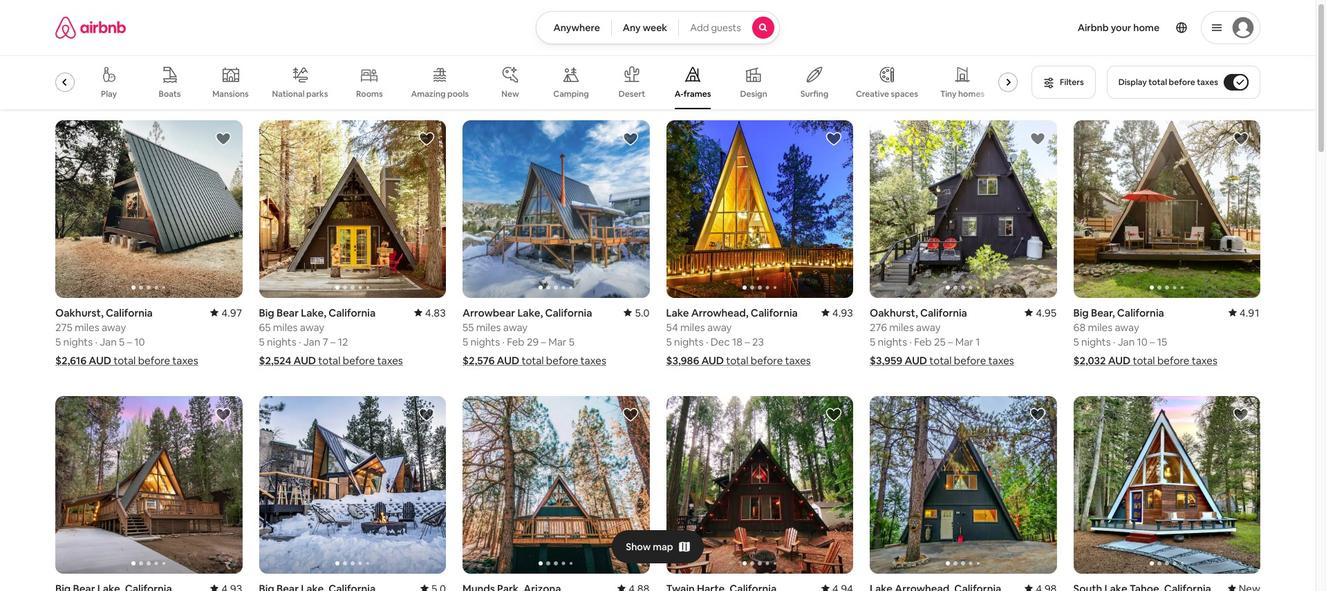 Task type: describe. For each thing, give the bounding box(es) containing it.
total inside oakhurst, california 275 miles away 5 nights · jan 5 – 10 $2,616 aud total before taxes
[[114, 354, 136, 367]]

total right 'display'
[[1149, 77, 1168, 88]]

23
[[753, 335, 764, 349]]

– inside lake arrowhead, california 54 miles away 5 nights · dec 18 – 23 $3,986 aud total before taxes
[[745, 335, 750, 349]]

add to wishlist: lake arrowhead, california image
[[826, 131, 843, 147]]

4.95
[[1036, 306, 1057, 320]]

california inside big bear, california 68 miles away 5 nights · jan 10 – 15 $2,032 aud total before taxes
[[1118, 306, 1165, 320]]

arrowbear
[[463, 306, 515, 320]]

· inside oakhurst, california 276 miles away 5 nights · feb 25 – mar 1 $3,959 aud total before taxes
[[910, 335, 912, 349]]

4.93
[[833, 306, 854, 320]]

– inside 'big bear lake, california 65 miles away 5 nights · jan 7 – 12 $2,524 aud total before taxes'
[[331, 335, 336, 349]]

california inside arrowbear lake, california 55 miles away 5 nights · feb 29 – mar 5 $2,576 aud total before taxes
[[545, 306, 592, 320]]

$3,986 aud
[[666, 354, 724, 367]]

pools
[[448, 89, 469, 100]]

any week
[[623, 21, 668, 34]]

bear
[[277, 306, 299, 320]]

29
[[527, 335, 539, 349]]

group containing national parks
[[29, 55, 1024, 109]]

profile element
[[797, 0, 1261, 55]]

– inside oakhurst, california 275 miles away 5 nights · jan 5 – 10 $2,616 aud total before taxes
[[127, 335, 132, 349]]

before inside 'big bear lake, california 65 miles away 5 nights · jan 7 – 12 $2,524 aud total before taxes'
[[343, 354, 375, 367]]

276
[[870, 321, 887, 334]]

68
[[1074, 321, 1086, 334]]

total inside arrowbear lake, california 55 miles away 5 nights · feb 29 – mar 5 $2,576 aud total before taxes
[[522, 354, 544, 367]]

5.0 out of 5 average rating image
[[624, 306, 650, 320]]

surfing
[[801, 89, 829, 100]]

big bear lake, california 65 miles away 5 nights · jan 7 – 12 $2,524 aud total before taxes
[[259, 306, 403, 367]]

4 5 from the left
[[463, 335, 468, 349]]

away inside 'big bear lake, california 65 miles away 5 nights · jan 7 – 12 $2,524 aud total before taxes'
[[300, 321, 325, 334]]

mansions
[[213, 89, 249, 100]]

play
[[101, 89, 117, 100]]

miles inside lake arrowhead, california 54 miles away 5 nights · dec 18 – 23 $3,986 aud total before taxes
[[681, 321, 705, 334]]

new
[[502, 89, 519, 100]]

before inside big bear, california 68 miles away 5 nights · jan 10 – 15 $2,032 aud total before taxes
[[1158, 354, 1190, 367]]

a-
[[675, 89, 684, 100]]

4.91 out of 5 average rating image
[[1229, 306, 1261, 320]]

· inside oakhurst, california 275 miles away 5 nights · jan 5 – 10 $2,616 aud total before taxes
[[95, 335, 97, 349]]

show map button
[[612, 531, 704, 564]]

miles inside arrowbear lake, california 55 miles away 5 nights · feb 29 – mar 5 $2,576 aud total before taxes
[[476, 321, 501, 334]]

show map
[[626, 541, 674, 553]]

18
[[732, 335, 743, 349]]

airbnb
[[1078, 21, 1109, 34]]

miles inside 'big bear lake, california 65 miles away 5 nights · jan 7 – 12 $2,524 aud total before taxes'
[[273, 321, 298, 334]]

away inside lake arrowhead, california 54 miles away 5 nights · dec 18 – 23 $3,986 aud total before taxes
[[708, 321, 732, 334]]

$3,959 aud
[[870, 354, 928, 367]]

total inside lake arrowhead, california 54 miles away 5 nights · dec 18 – 23 $3,986 aud total before taxes
[[727, 354, 749, 367]]

homes
[[959, 89, 985, 100]]

national parks
[[272, 88, 328, 99]]

oakhurst, california 276 miles away 5 nights · feb 25 – mar 1 $3,959 aud total before taxes
[[870, 306, 1015, 367]]

taxes inside 'big bear lake, california 65 miles away 5 nights · jan 7 – 12 $2,524 aud total before taxes'
[[377, 354, 403, 367]]

4.95 out of 5 average rating image
[[1025, 306, 1057, 320]]

none search field containing anywhere
[[536, 11, 780, 44]]

lake
[[666, 306, 689, 320]]

a-frames
[[675, 89, 711, 100]]

0 horizontal spatial 4.93 out of 5 average rating image
[[210, 582, 242, 591]]

any
[[623, 21, 641, 34]]

camping
[[554, 89, 589, 100]]

feb inside arrowbear lake, california 55 miles away 5 nights · feb 29 – mar 5 $2,576 aud total before taxes
[[507, 335, 525, 349]]

nights inside oakhurst, california 275 miles away 5 nights · jan 5 – 10 $2,616 aud total before taxes
[[63, 335, 93, 349]]

design
[[740, 89, 768, 100]]

25
[[934, 335, 946, 349]]

oakhurst, for 276
[[870, 306, 918, 320]]

lake arrowhead, california 54 miles away 5 nights · dec 18 – 23 $3,986 aud total before taxes
[[666, 306, 811, 367]]

miles inside oakhurst, california 275 miles away 5 nights · jan 5 – 10 $2,616 aud total before taxes
[[75, 321, 99, 334]]

10 inside oakhurst, california 275 miles away 5 nights · jan 5 – 10 $2,616 aud total before taxes
[[134, 335, 145, 349]]

4.88 out of 5 average rating image
[[618, 582, 650, 591]]

65
[[259, 321, 271, 334]]

national
[[272, 88, 305, 99]]

jan inside 'big bear lake, california 65 miles away 5 nights · jan 7 – 12 $2,524 aud total before taxes'
[[303, 335, 320, 349]]

add to wishlist: munds park, arizona image
[[622, 407, 639, 423]]

new place to stay image
[[1228, 582, 1261, 591]]

total inside 'big bear lake, california 65 miles away 5 nights · jan 7 – 12 $2,524 aud total before taxes'
[[318, 354, 341, 367]]

tiny homes
[[941, 89, 985, 100]]

spaces
[[891, 89, 919, 100]]

arrowhead,
[[692, 306, 749, 320]]

add to wishlist: oakhurst, california image for 4.95
[[1030, 131, 1046, 147]]

creative
[[856, 89, 890, 100]]

before inside lake arrowhead, california 54 miles away 5 nights · dec 18 – 23 $3,986 aud total before taxes
[[751, 354, 783, 367]]

4.83
[[425, 306, 446, 320]]

lake, inside arrowbear lake, california 55 miles away 5 nights · feb 29 – mar 5 $2,576 aud total before taxes
[[518, 306, 543, 320]]

– inside big bear, california 68 miles away 5 nights · jan 10 – 15 $2,032 aud total before taxes
[[1150, 335, 1156, 349]]

display total before taxes
[[1119, 77, 1219, 88]]

· inside arrowbear lake, california 55 miles away 5 nights · feb 29 – mar 5 $2,576 aud total before taxes
[[502, 335, 505, 349]]

4.93 out of 5 average rating image containing 4.93
[[822, 306, 854, 320]]

add guests button
[[679, 11, 780, 44]]

filters button
[[1032, 66, 1096, 99]]

away inside arrowbear lake, california 55 miles away 5 nights · feb 29 – mar 5 $2,576 aud total before taxes
[[503, 321, 528, 334]]

55
[[463, 321, 474, 334]]

rooms
[[356, 89, 383, 100]]

anywhere
[[554, 21, 600, 34]]



Task type: vqa. For each thing, say whether or not it's contained in the screenshot.
fifth nights from right
yes



Task type: locate. For each thing, give the bounding box(es) containing it.
1 big from the left
[[259, 306, 274, 320]]

california left 5.0 out of 5 average rating image at the left bottom
[[545, 306, 592, 320]]

oakhurst, for 275
[[55, 306, 104, 320]]

add to wishlist: big bear, california image
[[1233, 131, 1250, 147]]

4.98 out of 5 average rating image
[[1025, 582, 1057, 591]]

2 mar from the left
[[956, 335, 974, 349]]

total down 29
[[522, 354, 544, 367]]

1 jan from the left
[[100, 335, 117, 349]]

desert
[[619, 89, 646, 100]]

0 horizontal spatial oakhurst,
[[55, 306, 104, 320]]

total inside big bear, california 68 miles away 5 nights · jan 10 – 15 $2,032 aud total before taxes
[[1133, 354, 1156, 367]]

big
[[259, 306, 274, 320], [1074, 306, 1089, 320]]

big up 65 at bottom left
[[259, 306, 274, 320]]

away inside big bear, california 68 miles away 5 nights · jan 10 – 15 $2,032 aud total before taxes
[[1115, 321, 1140, 334]]

your
[[1111, 21, 1132, 34]]

bear,
[[1091, 306, 1115, 320]]

3 – from the left
[[541, 335, 546, 349]]

nights up $2,576 aud
[[471, 335, 500, 349]]

lake, up 29
[[518, 306, 543, 320]]

6 nights from the left
[[1082, 335, 1111, 349]]

big inside 'big bear lake, california 65 miles away 5 nights · jan 7 – 12 $2,524 aud total before taxes'
[[259, 306, 274, 320]]

6 miles from the left
[[1088, 321, 1113, 334]]

nights
[[63, 335, 93, 349], [267, 335, 296, 349], [471, 335, 500, 349], [674, 335, 704, 349], [878, 335, 908, 349], [1082, 335, 1111, 349]]

big for 65
[[259, 306, 274, 320]]

1 horizontal spatial add to wishlist: big bear lake, california image
[[418, 407, 435, 423]]

taxes inside lake arrowhead, california 54 miles away 5 nights · dec 18 – 23 $3,986 aud total before taxes
[[785, 354, 811, 367]]

oakhurst, up 276
[[870, 306, 918, 320]]

5 nights from the left
[[878, 335, 908, 349]]

1 feb from the left
[[507, 335, 525, 349]]

· left "dec"
[[706, 335, 709, 349]]

feb inside oakhurst, california 276 miles away 5 nights · feb 25 – mar 1 $3,959 aud total before taxes
[[915, 335, 932, 349]]

2 10 from the left
[[1138, 335, 1148, 349]]

california up 23
[[751, 306, 798, 320]]

1 away from the left
[[102, 321, 126, 334]]

5 · from the left
[[910, 335, 912, 349]]

1 · from the left
[[95, 335, 97, 349]]

total
[[1149, 77, 1168, 88], [114, 354, 136, 367], [318, 354, 341, 367], [522, 354, 544, 367], [727, 354, 749, 367], [930, 354, 952, 367], [1133, 354, 1156, 367]]

6 5 from the left
[[666, 335, 672, 349]]

54
[[666, 321, 678, 334]]

2 add to wishlist: oakhurst, california image from the left
[[1030, 131, 1046, 147]]

5 inside big bear, california 68 miles away 5 nights · jan 10 – 15 $2,032 aud total before taxes
[[1074, 335, 1080, 349]]

4.93 out of 5 average rating image
[[822, 306, 854, 320], [210, 582, 242, 591]]

airbnb your home link
[[1070, 13, 1168, 42]]

nights up the $2,032 aud
[[1082, 335, 1111, 349]]

1 horizontal spatial oakhurst,
[[870, 306, 918, 320]]

lake, right bear
[[301, 306, 327, 320]]

6 away from the left
[[1115, 321, 1140, 334]]

away up 29
[[503, 321, 528, 334]]

1 5 from the left
[[55, 335, 61, 349]]

1 add to wishlist: big bear lake, california image from the left
[[215, 407, 231, 423]]

5.0
[[635, 306, 650, 320]]

oakhurst, up 275
[[55, 306, 104, 320]]

feb
[[507, 335, 525, 349], [915, 335, 932, 349]]

away up 25
[[917, 321, 941, 334]]

275
[[55, 321, 72, 334]]

2 miles from the left
[[273, 321, 298, 334]]

·
[[95, 335, 97, 349], [299, 335, 301, 349], [502, 335, 505, 349], [706, 335, 709, 349], [910, 335, 912, 349], [1114, 335, 1116, 349]]

lake, inside 'big bear lake, california 65 miles away 5 nights · jan 7 – 12 $2,524 aud total before taxes'
[[301, 306, 327, 320]]

jan inside big bear, california 68 miles away 5 nights · jan 10 – 15 $2,032 aud total before taxes
[[1118, 335, 1135, 349]]

away down arrowhead,
[[708, 321, 732, 334]]

4 miles from the left
[[681, 321, 705, 334]]

2 away from the left
[[300, 321, 325, 334]]

– inside arrowbear lake, california 55 miles away 5 nights · feb 29 – mar 5 $2,576 aud total before taxes
[[541, 335, 546, 349]]

5 california from the left
[[921, 306, 968, 320]]

3 miles from the left
[[476, 321, 501, 334]]

before inside arrowbear lake, california 55 miles away 5 nights · feb 29 – mar 5 $2,576 aud total before taxes
[[546, 354, 579, 367]]

jan inside oakhurst, california 275 miles away 5 nights · jan 5 – 10 $2,616 aud total before taxes
[[100, 335, 117, 349]]

guests
[[711, 21, 741, 34]]

add to wishlist: south lake tahoe, california image
[[1233, 407, 1250, 423]]

nights up $3,959 aud
[[878, 335, 908, 349]]

2 feb from the left
[[915, 335, 932, 349]]

big for miles
[[1074, 306, 1089, 320]]

0 horizontal spatial add to wishlist: oakhurst, california image
[[215, 131, 231, 147]]

· up $2,524 aud
[[299, 335, 301, 349]]

california
[[106, 306, 153, 320], [329, 306, 376, 320], [545, 306, 592, 320], [751, 306, 798, 320], [921, 306, 968, 320], [1118, 306, 1165, 320]]

boats
[[159, 89, 181, 100]]

5
[[55, 335, 61, 349], [119, 335, 125, 349], [259, 335, 265, 349], [463, 335, 468, 349], [569, 335, 575, 349], [666, 335, 672, 349], [870, 335, 876, 349], [1074, 335, 1080, 349]]

4.91
[[1240, 306, 1261, 320]]

total inside oakhurst, california 276 miles away 5 nights · feb 25 – mar 1 $3,959 aud total before taxes
[[930, 354, 952, 367]]

miles down arrowbear
[[476, 321, 501, 334]]

6 – from the left
[[1150, 335, 1156, 349]]

5 inside lake arrowhead, california 54 miles away 5 nights · dec 18 – 23 $3,986 aud total before taxes
[[666, 335, 672, 349]]

· up $2,616 aud
[[95, 335, 97, 349]]

california inside lake arrowhead, california 54 miles away 5 nights · dec 18 – 23 $3,986 aud total before taxes
[[751, 306, 798, 320]]

4.97
[[222, 306, 242, 320]]

before inside oakhurst, california 276 miles away 5 nights · feb 25 – mar 1 $3,959 aud total before taxes
[[954, 354, 987, 367]]

away down bear,
[[1115, 321, 1140, 334]]

1
[[976, 335, 980, 349]]

3 california from the left
[[545, 306, 592, 320]]

nights inside oakhurst, california 276 miles away 5 nights · feb 25 – mar 1 $3,959 aud total before taxes
[[878, 335, 908, 349]]

1 horizontal spatial jan
[[303, 335, 320, 349]]

nights up $2,524 aud
[[267, 335, 296, 349]]

10 inside big bear, california 68 miles away 5 nights · jan 10 – 15 $2,032 aud total before taxes
[[1138, 335, 1148, 349]]

add to wishlist: oakhurst, california image
[[215, 131, 231, 147], [1030, 131, 1046, 147]]

jan up $2,616 aud
[[100, 335, 117, 349]]

add
[[690, 21, 709, 34]]

–
[[127, 335, 132, 349], [331, 335, 336, 349], [541, 335, 546, 349], [745, 335, 750, 349], [948, 335, 953, 349], [1150, 335, 1156, 349]]

arrowbear lake, california 55 miles away 5 nights · feb 29 – mar 5 $2,576 aud total before taxes
[[463, 306, 607, 367]]

0 horizontal spatial 10
[[134, 335, 145, 349]]

oakhurst, california 275 miles away 5 nights · jan 5 – 10 $2,616 aud total before taxes
[[55, 306, 198, 367]]

3 away from the left
[[503, 321, 528, 334]]

add guests
[[690, 21, 741, 34]]

– inside oakhurst, california 276 miles away 5 nights · feb 25 – mar 1 $3,959 aud total before taxes
[[948, 335, 953, 349]]

$2,576 aud
[[463, 354, 520, 367]]

6 · from the left
[[1114, 335, 1116, 349]]

1 – from the left
[[127, 335, 132, 349]]

5.0 out of 5 average rating image
[[420, 582, 446, 591]]

2 horizontal spatial jan
[[1118, 335, 1135, 349]]

0 horizontal spatial lake,
[[301, 306, 327, 320]]

4 nights from the left
[[674, 335, 704, 349]]

· up $3,959 aud
[[910, 335, 912, 349]]

miles inside big bear, california 68 miles away 5 nights · jan 10 – 15 $2,032 aud total before taxes
[[1088, 321, 1113, 334]]

nights up $3,986 aud
[[674, 335, 704, 349]]

3 · from the left
[[502, 335, 505, 349]]

0 horizontal spatial feb
[[507, 335, 525, 349]]

total right $2,616 aud
[[114, 354, 136, 367]]

$2,032 aud
[[1074, 354, 1131, 367]]

3 jan from the left
[[1118, 335, 1135, 349]]

4 away from the left
[[708, 321, 732, 334]]

1 horizontal spatial mar
[[956, 335, 974, 349]]

1 horizontal spatial big
[[1074, 306, 1089, 320]]

parks
[[306, 88, 328, 99]]

· up the $2,032 aud
[[1114, 335, 1116, 349]]

jan left the 7
[[303, 335, 320, 349]]

0 horizontal spatial big
[[259, 306, 274, 320]]

taxes inside big bear, california 68 miles away 5 nights · jan 10 – 15 $2,032 aud total before taxes
[[1192, 354, 1218, 367]]

miles inside oakhurst, california 276 miles away 5 nights · feb 25 – mar 1 $3,959 aud total before taxes
[[890, 321, 914, 334]]

california inside 'big bear lake, california 65 miles away 5 nights · jan 7 – 12 $2,524 aud total before taxes'
[[329, 306, 376, 320]]

feb left 29
[[507, 335, 525, 349]]

$2,616 aud
[[55, 354, 111, 367]]

1 horizontal spatial 10
[[1138, 335, 1148, 349]]

1 vertical spatial 4.93 out of 5 average rating image
[[210, 582, 242, 591]]

before inside oakhurst, california 275 miles away 5 nights · jan 5 – 10 $2,616 aud total before taxes
[[138, 354, 170, 367]]

anywhere button
[[536, 11, 612, 44]]

add to wishlist: lake arrowhead, california image
[[1030, 407, 1046, 423]]

nights inside big bear, california 68 miles away 5 nights · jan 10 – 15 $2,032 aud total before taxes
[[1082, 335, 1111, 349]]

5 5 from the left
[[569, 335, 575, 349]]

1 california from the left
[[106, 306, 153, 320]]

frames
[[684, 89, 711, 100]]

· inside 'big bear lake, california 65 miles away 5 nights · jan 7 – 12 $2,524 aud total before taxes'
[[299, 335, 301, 349]]

4.94 out of 5 average rating image
[[822, 582, 854, 591]]

miles right 275
[[75, 321, 99, 334]]

1 lake, from the left
[[301, 306, 327, 320]]

4 california from the left
[[751, 306, 798, 320]]

big up 68
[[1074, 306, 1089, 320]]

tiny
[[941, 89, 957, 100]]

0 vertical spatial 4.93 out of 5 average rating image
[[822, 306, 854, 320]]

nights inside lake arrowhead, california 54 miles away 5 nights · dec 18 – 23 $3,986 aud total before taxes
[[674, 335, 704, 349]]

filters
[[1060, 77, 1084, 88]]

taxes inside arrowbear lake, california 55 miles away 5 nights · feb 29 – mar 5 $2,576 aud total before taxes
[[581, 354, 607, 367]]

None search field
[[536, 11, 780, 44]]

add to wishlist: big bear lake, california image
[[215, 407, 231, 423], [418, 407, 435, 423]]

creative spaces
[[856, 89, 919, 100]]

add to wishlist: twain harte, california image
[[826, 407, 843, 423]]

california up 15
[[1118, 306, 1165, 320]]

map
[[653, 541, 674, 553]]

· inside big bear, california 68 miles away 5 nights · jan 10 – 15 $2,032 aud total before taxes
[[1114, 335, 1116, 349]]

taxes inside oakhurst, california 276 miles away 5 nights · feb 25 – mar 1 $3,959 aud total before taxes
[[989, 354, 1015, 367]]

mar left 1 on the bottom right of the page
[[956, 335, 974, 349]]

miles down bear
[[273, 321, 298, 334]]

add to wishlist: oakhurst, california image down mansions
[[215, 131, 231, 147]]

2 nights from the left
[[267, 335, 296, 349]]

away
[[102, 321, 126, 334], [300, 321, 325, 334], [503, 321, 528, 334], [708, 321, 732, 334], [917, 321, 941, 334], [1115, 321, 1140, 334]]

5 inside 'big bear lake, california 65 miles away 5 nights · jan 7 – 12 $2,524 aud total before taxes'
[[259, 335, 265, 349]]

taxes inside oakhurst, california 275 miles away 5 nights · jan 5 – 10 $2,616 aud total before taxes
[[172, 354, 198, 367]]

1 miles from the left
[[75, 321, 99, 334]]

nights up $2,616 aud
[[63, 335, 93, 349]]

oakhurst, inside oakhurst, california 275 miles away 5 nights · jan 5 – 10 $2,616 aud total before taxes
[[55, 306, 104, 320]]

1 10 from the left
[[134, 335, 145, 349]]

8 5 from the left
[[1074, 335, 1080, 349]]

5 miles from the left
[[890, 321, 914, 334]]

group
[[29, 55, 1024, 109], [55, 120, 242, 298], [259, 120, 446, 298], [463, 120, 650, 298], [666, 120, 854, 298], [870, 120, 1057, 298], [1074, 120, 1261, 298], [55, 396, 242, 574], [259, 396, 446, 574], [463, 396, 650, 574], [666, 396, 854, 574], [870, 396, 1057, 574], [1074, 396, 1261, 574]]

7 5 from the left
[[870, 335, 876, 349]]

mar inside oakhurst, california 276 miles away 5 nights · feb 25 – mar 1 $3,959 aud total before taxes
[[956, 335, 974, 349]]

4.97 out of 5 average rating image
[[210, 306, 242, 320]]

california up $2,616 aud
[[106, 306, 153, 320]]

1 nights from the left
[[63, 335, 93, 349]]

nights inside arrowbear lake, california 55 miles away 5 nights · feb 29 – mar 5 $2,576 aud total before taxes
[[471, 335, 500, 349]]

3 nights from the left
[[471, 335, 500, 349]]

away up the 7
[[300, 321, 325, 334]]

big inside big bear, california 68 miles away 5 nights · jan 10 – 15 $2,032 aud total before taxes
[[1074, 306, 1089, 320]]

1 mar from the left
[[549, 335, 567, 349]]

amazing pools
[[411, 89, 469, 100]]

total down the 7
[[318, 354, 341, 367]]

add to wishlist: oakhurst, california image down filters button on the right top of the page
[[1030, 131, 1046, 147]]

jan up the $2,032 aud
[[1118, 335, 1135, 349]]

2 · from the left
[[299, 335, 301, 349]]

1 horizontal spatial add to wishlist: oakhurst, california image
[[1030, 131, 1046, 147]]

4 – from the left
[[745, 335, 750, 349]]

0 horizontal spatial mar
[[549, 335, 567, 349]]

miles right 276
[[890, 321, 914, 334]]

week
[[643, 21, 668, 34]]

total down 18
[[727, 354, 749, 367]]

add to wishlist: big bear lake, california image
[[418, 131, 435, 147]]

0 horizontal spatial jan
[[100, 335, 117, 349]]

4.83 out of 5 average rating image
[[414, 306, 446, 320]]

california inside oakhurst, california 275 miles away 5 nights · jan 5 – 10 $2,616 aud total before taxes
[[106, 306, 153, 320]]

· inside lake arrowhead, california 54 miles away 5 nights · dec 18 – 23 $3,986 aud total before taxes
[[706, 335, 709, 349]]

5 – from the left
[[948, 335, 953, 349]]

$2,524 aud
[[259, 354, 316, 367]]

10
[[134, 335, 145, 349], [1138, 335, 1148, 349]]

jan
[[100, 335, 117, 349], [303, 335, 320, 349], [1118, 335, 1135, 349]]

2 oakhurst, from the left
[[870, 306, 918, 320]]

tropical
[[32, 89, 64, 100]]

3 5 from the left
[[259, 335, 265, 349]]

0 horizontal spatial add to wishlist: big bear lake, california image
[[215, 407, 231, 423]]

add to wishlist: oakhurst, california image for 4.97
[[215, 131, 231, 147]]

away inside oakhurst, california 276 miles away 5 nights · feb 25 – mar 1 $3,959 aud total before taxes
[[917, 321, 941, 334]]

2 jan from the left
[[303, 335, 320, 349]]

2 add to wishlist: big bear lake, california image from the left
[[418, 407, 435, 423]]

oakhurst, inside oakhurst, california 276 miles away 5 nights · feb 25 – mar 1 $3,959 aud total before taxes
[[870, 306, 918, 320]]

california up 12
[[329, 306, 376, 320]]

display
[[1119, 77, 1147, 88]]

add to wishlist: arrowbear lake, california image
[[622, 131, 639, 147]]

· up $2,576 aud
[[502, 335, 505, 349]]

1 horizontal spatial lake,
[[518, 306, 543, 320]]

taxes
[[1197, 77, 1219, 88], [172, 354, 198, 367], [377, 354, 403, 367], [581, 354, 607, 367], [785, 354, 811, 367], [989, 354, 1015, 367], [1192, 354, 1218, 367]]

12
[[338, 335, 348, 349]]

before
[[1169, 77, 1196, 88], [138, 354, 170, 367], [343, 354, 375, 367], [546, 354, 579, 367], [751, 354, 783, 367], [954, 354, 987, 367], [1158, 354, 1190, 367]]

miles
[[75, 321, 99, 334], [273, 321, 298, 334], [476, 321, 501, 334], [681, 321, 705, 334], [890, 321, 914, 334], [1088, 321, 1113, 334]]

oakhurst,
[[55, 306, 104, 320], [870, 306, 918, 320]]

2 – from the left
[[331, 335, 336, 349]]

show
[[626, 541, 651, 553]]

big bear, california 68 miles away 5 nights · jan 10 – 15 $2,032 aud total before taxes
[[1074, 306, 1218, 367]]

mar right 29
[[549, 335, 567, 349]]

dec
[[711, 335, 730, 349]]

5 away from the left
[[917, 321, 941, 334]]

miles down bear,
[[1088, 321, 1113, 334]]

amazing
[[411, 89, 446, 100]]

1 add to wishlist: oakhurst, california image from the left
[[215, 131, 231, 147]]

2 lake, from the left
[[518, 306, 543, 320]]

nights inside 'big bear lake, california 65 miles away 5 nights · jan 7 – 12 $2,524 aud total before taxes'
[[267, 335, 296, 349]]

california inside oakhurst, california 276 miles away 5 nights · feb 25 – mar 1 $3,959 aud total before taxes
[[921, 306, 968, 320]]

6 california from the left
[[1118, 306, 1165, 320]]

home
[[1134, 21, 1160, 34]]

airbnb your home
[[1078, 21, 1160, 34]]

away up $2,616 aud
[[102, 321, 126, 334]]

15
[[1158, 335, 1168, 349]]

miles right "54"
[[681, 321, 705, 334]]

7
[[323, 335, 328, 349]]

any week button
[[611, 11, 679, 44]]

4 · from the left
[[706, 335, 709, 349]]

mar inside arrowbear lake, california 55 miles away 5 nights · feb 29 – mar 5 $2,576 aud total before taxes
[[549, 335, 567, 349]]

5 inside oakhurst, california 276 miles away 5 nights · feb 25 – mar 1 $3,959 aud total before taxes
[[870, 335, 876, 349]]

2 big from the left
[[1074, 306, 1089, 320]]

2 5 from the left
[[119, 335, 125, 349]]

1 horizontal spatial feb
[[915, 335, 932, 349]]

away inside oakhurst, california 275 miles away 5 nights · jan 5 – 10 $2,616 aud total before taxes
[[102, 321, 126, 334]]

california up 25
[[921, 306, 968, 320]]

total right the $2,032 aud
[[1133, 354, 1156, 367]]

total down 25
[[930, 354, 952, 367]]

2 california from the left
[[329, 306, 376, 320]]

1 oakhurst, from the left
[[55, 306, 104, 320]]

1 horizontal spatial 4.93 out of 5 average rating image
[[822, 306, 854, 320]]

feb left 25
[[915, 335, 932, 349]]



